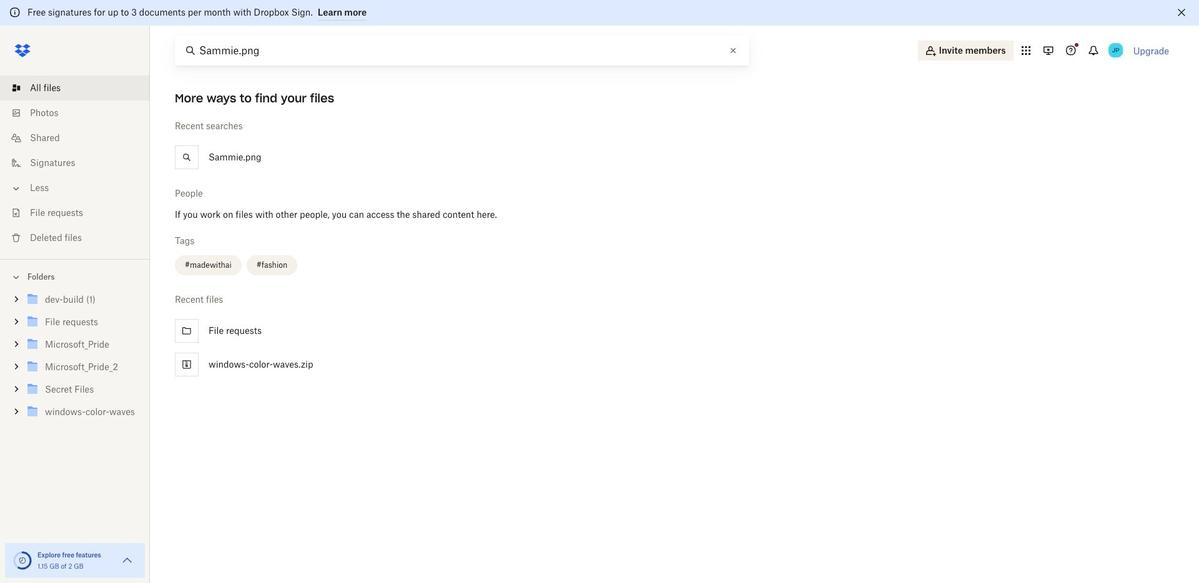 Task type: vqa. For each thing, say whether or not it's contained in the screenshot.
group
yes



Task type: describe. For each thing, give the bounding box(es) containing it.
3 option from the top
[[170, 348, 1179, 381]]

quota usage progress bar
[[12, 551, 32, 571]]

2 option from the top
[[170, 314, 1179, 348]]

Search in folder "Dropbox" text field
[[199, 43, 723, 58]]

dropbox image
[[10, 38, 35, 63]]



Task type: locate. For each thing, give the bounding box(es) containing it.
list item
[[0, 75, 150, 100]]

less image
[[10, 182, 22, 195]]

group
[[0, 286, 150, 433]]

alert
[[0, 0, 1199, 25]]

quota usage image
[[12, 551, 32, 571]]

list
[[0, 68, 150, 259]]

1 option from the top
[[170, 140, 1179, 174]]

option
[[170, 140, 1179, 174], [170, 314, 1179, 348], [170, 348, 1179, 381]]



